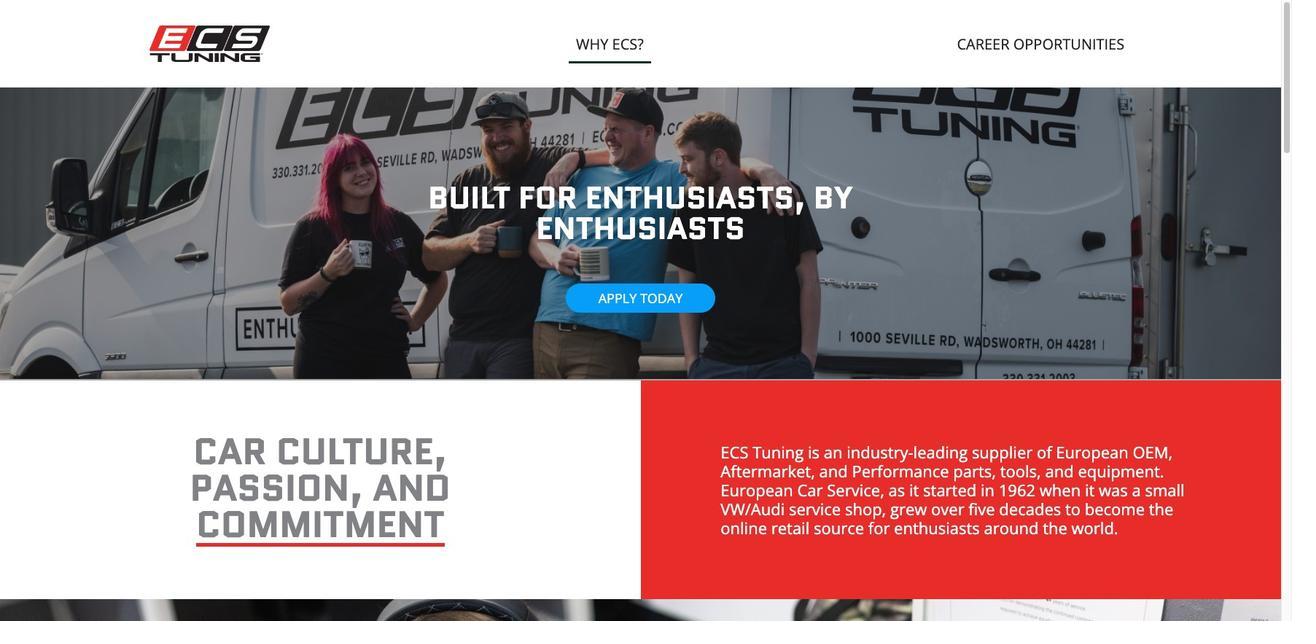 Task type: describe. For each thing, give the bounding box(es) containing it.
aftermarket,
[[721, 460, 815, 482]]

apply today
[[599, 290, 683, 307]]

become
[[1085, 498, 1145, 520]]

a
[[1132, 479, 1141, 501]]

commitment
[[196, 499, 445, 550]]

source
[[814, 517, 864, 539]]

when
[[1040, 479, 1081, 501]]

retail
[[772, 517, 810, 539]]

passion,
[[190, 462, 364, 514]]

shop,
[[845, 498, 886, 520]]

tools,
[[1001, 460, 1041, 482]]

opportunities
[[1014, 34, 1125, 54]]

service
[[789, 498, 841, 520]]

online
[[721, 517, 767, 539]]

was
[[1099, 479, 1128, 501]]

enthusiasts inside ecs tuning is an industry-leading supplier of european oem, aftermarket, and performance parts, tools, and equipment. european             car service, as it started in 1962 when it was a small vw/audi             service shop, grew over five decades to become the online retail             source for enthusiasts around the world.
[[894, 517, 980, 539]]

supplier
[[972, 441, 1033, 463]]

decades
[[1000, 498, 1061, 520]]

career opportunities
[[957, 34, 1125, 54]]

today
[[640, 290, 683, 307]]

parts,
[[954, 460, 996, 482]]

why ecs?
[[576, 34, 644, 54]]

an
[[824, 441, 843, 463]]

apply today link
[[566, 284, 716, 313]]

0 horizontal spatial the
[[1043, 517, 1068, 539]]

ecs?
[[612, 34, 644, 54]]

over
[[932, 498, 965, 520]]

service,
[[827, 479, 885, 501]]

1 horizontal spatial and
[[820, 460, 848, 482]]

tuning
[[753, 441, 804, 463]]

equipment.
[[1078, 460, 1165, 482]]

industry-
[[847, 441, 914, 463]]

of
[[1037, 441, 1052, 463]]

ecs tuning is an industry-leading supplier of european oem, aftermarket, and performance parts, tools, and equipment. european             car service, as it started in 1962 when it was a small vw/audi             service shop, grew over five decades to become the online retail             source for enthusiasts around the world.
[[721, 441, 1185, 539]]



Task type: vqa. For each thing, say whether or not it's contained in the screenshot.
ECS Tuning 'Spin to Win' contest logo
no



Task type: locate. For each thing, give the bounding box(es) containing it.
five
[[969, 498, 995, 520]]

the
[[1149, 498, 1174, 520], [1043, 517, 1068, 539]]

1 it from the left
[[910, 479, 919, 501]]

0 horizontal spatial enthusiasts
[[536, 206, 745, 250]]

in
[[981, 479, 995, 501]]

by
[[814, 176, 853, 220]]

for inside built for enthusiasts, by enthusiasts
[[519, 176, 577, 220]]

european up online
[[721, 479, 793, 501]]

1962
[[999, 479, 1036, 501]]

2 it from the left
[[1085, 479, 1095, 501]]

0 horizontal spatial for
[[519, 176, 577, 220]]

0 horizontal spatial and
[[373, 462, 451, 514]]

enthusiasts,
[[585, 176, 806, 220]]

1 horizontal spatial it
[[1085, 479, 1095, 501]]

vw/audi
[[721, 498, 785, 520]]

european
[[1056, 441, 1129, 463], [721, 479, 793, 501]]

as
[[889, 479, 905, 501]]

career opportunities link
[[950, 27, 1132, 61]]

enthusiasts inside built for enthusiasts, by enthusiasts
[[536, 206, 745, 250]]

0 horizontal spatial european
[[721, 479, 793, 501]]

apply
[[599, 290, 637, 307]]

for inside ecs tuning is an industry-leading supplier of european oem, aftermarket, and performance parts, tools, and equipment. european             car service, as it started in 1962 when it was a small vw/audi             service shop, grew over five decades to become the online retail             source for enthusiasts around the world.
[[869, 517, 890, 539]]

0 horizontal spatial it
[[910, 479, 919, 501]]

1 vertical spatial enthusiasts
[[894, 517, 980, 539]]

enthusiasts
[[536, 206, 745, 250], [894, 517, 980, 539]]

small
[[1145, 479, 1185, 501]]

0 vertical spatial for
[[519, 176, 577, 220]]

1 horizontal spatial the
[[1149, 498, 1174, 520]]

around
[[984, 517, 1039, 539]]

0 vertical spatial enthusiasts
[[536, 206, 745, 250]]

1 horizontal spatial european
[[1056, 441, 1129, 463]]

enthusiasts down started
[[894, 517, 980, 539]]

grew
[[891, 498, 927, 520]]

for
[[519, 176, 577, 220], [869, 517, 890, 539]]

built for enthusiasts, by enthusiasts
[[428, 176, 853, 250]]

to
[[1066, 498, 1081, 520]]

1 vertical spatial for
[[869, 517, 890, 539]]

career
[[957, 34, 1010, 54]]

leading
[[914, 441, 968, 463]]

2 horizontal spatial and
[[1046, 460, 1074, 482]]

1 vertical spatial european
[[721, 479, 793, 501]]

culture,
[[276, 426, 447, 477]]

why
[[576, 34, 609, 54]]

1 horizontal spatial for
[[869, 517, 890, 539]]

oem,
[[1133, 441, 1173, 463]]

apply today button
[[566, 284, 716, 313]]

it
[[910, 479, 919, 501], [1085, 479, 1095, 501]]

started
[[923, 479, 977, 501]]

1 horizontal spatial enthusiasts
[[894, 517, 980, 539]]

0 vertical spatial european
[[1056, 441, 1129, 463]]

and
[[820, 460, 848, 482], [1046, 460, 1074, 482], [373, 462, 451, 514]]

and inside car culture, passion, and
[[373, 462, 451, 514]]

why ecs? link
[[569, 27, 651, 63]]

car
[[193, 426, 267, 477]]

the down when at the bottom of page
[[1043, 517, 1068, 539]]

world.
[[1072, 517, 1119, 539]]

it left the was
[[1085, 479, 1095, 501]]

is
[[808, 441, 820, 463]]

enthusiasts up apply today
[[536, 206, 745, 250]]

car
[[798, 479, 823, 501]]

car culture, passion, and
[[190, 426, 451, 514]]

performance
[[852, 460, 949, 482]]

ecs
[[721, 441, 749, 463]]

european up the was
[[1056, 441, 1129, 463]]

the right a
[[1149, 498, 1174, 520]]

built
[[428, 176, 511, 220]]

it right as
[[910, 479, 919, 501]]



